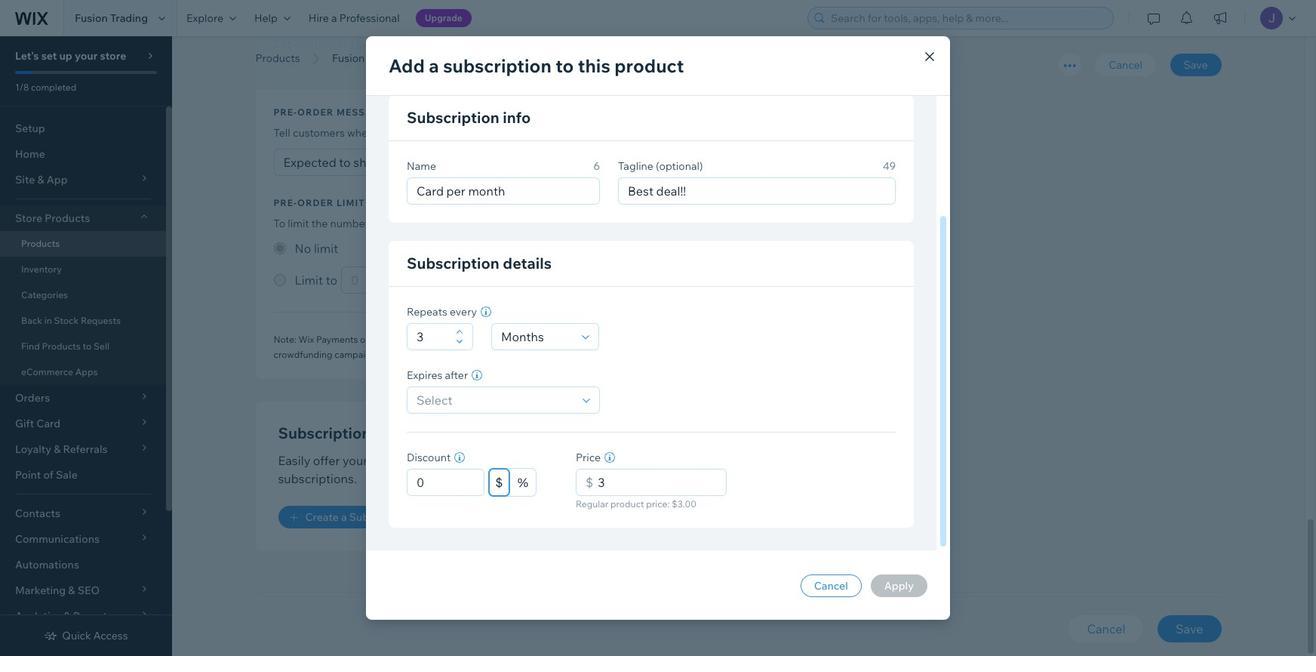 Task type: describe. For each thing, give the bounding box(es) containing it.
quick access button
[[44, 629, 128, 643]]

tagline (optional)
[[618, 159, 703, 173]]

e.g., Subscribe & save 15% field
[[624, 178, 891, 204]]

a inside note: wix payments only supports pre-orders when the products are delivered within 12 months of the purchase date, and are not part of a crowdfunding campaign.
[[848, 334, 853, 345]]

1 horizontal spatial the
[[492, 334, 506, 345]]

let's set up your store
[[15, 49, 126, 63]]

easily
[[278, 453, 311, 468]]

note:
[[274, 334, 297, 345]]

1 vertical spatial save
[[1176, 622, 1204, 637]]

cancel for the bottommost the cancel button
[[1088, 622, 1126, 637]]

1 horizontal spatial $
[[586, 475, 594, 490]]

help button
[[245, 0, 300, 36]]

setup
[[15, 122, 45, 135]]

let's
[[15, 49, 39, 63]]

home link
[[0, 141, 166, 167]]

after
[[445, 368, 468, 382]]

when inside let customers buy this product before it's released or when it's out of stock. learn about pre-order
[[575, 37, 605, 52]]

customers for when
[[293, 126, 345, 140]]

hire a professional
[[309, 11, 400, 25]]

with
[[537, 453, 561, 468]]

tell customers when this product will be shipped or delivered.
[[274, 126, 576, 140]]

message
[[337, 107, 386, 118]]

quick access
[[62, 629, 128, 643]]

1/8
[[15, 82, 29, 93]]

note: wix payments only supports pre-orders when the products are delivered within 12 months of the purchase date, and are not part of a crowdfunding campaign.
[[274, 334, 853, 361]]

not
[[802, 334, 816, 345]]

order,
[[495, 217, 524, 231]]

subscription for subscription info
[[407, 108, 500, 127]]

date,
[[745, 334, 766, 345]]

12
[[632, 334, 641, 345]]

months
[[644, 334, 676, 345]]

first time_stores_subsciptions and reccuring orders_calender and box copy image
[[704, 439, 866, 515]]

customers for buy
[[294, 37, 354, 52]]

fusion for fusion trading
[[75, 11, 108, 25]]

% button
[[510, 469, 536, 496]]

sidebar element
[[0, 36, 172, 656]]

how
[[744, 217, 765, 231]]

regular
[[576, 498, 609, 510]]

about
[[308, 55, 341, 70]]

1/8 completed
[[15, 82, 76, 93]]

products up inventory
[[21, 238, 60, 249]]

learn about pre-order link
[[274, 53, 397, 71]]

1 vertical spatial save button
[[1158, 616, 1222, 643]]

subscription
[[443, 54, 552, 77]]

explore
[[187, 11, 223, 25]]

inventory
[[21, 264, 62, 275]]

inventory.
[[663, 217, 711, 231]]

subscriptions.
[[278, 471, 357, 487]]

offer
[[313, 453, 340, 468]]

products inside subscriptions form
[[256, 51, 300, 65]]

point
[[15, 468, 41, 482]]

$3.00
[[672, 498, 697, 510]]

0 horizontal spatial limit
[[288, 217, 309, 231]]

49
[[883, 159, 896, 173]]

available
[[413, 217, 456, 231]]

details
[[503, 254, 552, 273]]

order for tell customers when this product will be shipped or delivered.
[[297, 107, 334, 118]]

order for to limit the number of items available for pre-order, start tracking this product's inventory.
[[297, 197, 334, 209]]

apps
[[75, 366, 98, 378]]

subscriptions
[[278, 424, 379, 443]]

2 are from the left
[[786, 334, 800, 345]]

0 horizontal spatial the
[[312, 217, 328, 231]]

0 vertical spatial save button
[[1171, 54, 1222, 76]]

expires after
[[407, 368, 468, 382]]

let customers buy this product before it's released or when it's out of stock. learn about pre-order
[[274, 37, 695, 70]]

sale
[[56, 468, 78, 482]]

will
[[438, 126, 454, 140]]

2 it's from the left
[[608, 37, 624, 52]]

tracking
[[551, 217, 592, 231]]

Search for tools, apps, help & more... field
[[827, 8, 1109, 29]]

store products
[[15, 211, 90, 225]]

1 horizontal spatial to
[[556, 54, 574, 77]]

create a subscription
[[305, 511, 413, 524]]

store
[[15, 211, 42, 225]]

access
[[93, 629, 128, 643]]

tagline
[[618, 159, 654, 173]]

add a subscription to this product
[[389, 54, 684, 77]]

wix
[[299, 334, 314, 345]]

purchase
[[704, 334, 743, 345]]

products up ecommerce apps
[[42, 341, 81, 352]]

add
[[389, 54, 425, 77]]

before
[[451, 37, 488, 52]]

expires
[[407, 368, 443, 382]]

upgrade button
[[416, 9, 472, 27]]

payments
[[316, 334, 358, 345]]

a inside easily offer your products on a recurring basis with subscriptions.
[[441, 453, 448, 468]]

option group inside subscriptions form
[[274, 240, 870, 294]]

out
[[626, 37, 645, 52]]

of inside let customers buy this product before it's released or when it's out of stock. learn about pre-order
[[648, 37, 659, 52]]

cancel for the cancel button to the top
[[1109, 58, 1143, 72]]

when inside note: wix payments only supports pre-orders when the products are delivered within 12 months of the purchase date, and are not part of a crowdfunding campaign.
[[467, 334, 490, 345]]

subscription info
[[407, 108, 531, 127]]

released
[[509, 37, 558, 52]]

upgrade
[[425, 12, 463, 23]]

pre- inside note: wix payments only supports pre-orders when the products are delivered within 12 months of the purchase date, and are not part of a crowdfunding campaign.
[[420, 334, 437, 345]]

ecommerce
[[21, 366, 73, 378]]

requests
[[81, 315, 121, 326]]

regular product price: $3.00
[[576, 498, 697, 510]]

shipped
[[472, 126, 512, 140]]

every
[[450, 305, 477, 319]]

pre-order message
[[274, 107, 386, 118]]

name
[[407, 159, 436, 173]]

products inside note: wix payments only supports pre-orders when the products are delivered within 12 months of the purchase date, and are not part of a crowdfunding campaign.
[[508, 334, 546, 345]]

hire a professional link
[[300, 0, 409, 36]]



Task type: vqa. For each thing, say whether or not it's contained in the screenshot.
top Learn
yes



Task type: locate. For each thing, give the bounding box(es) containing it.
pre- up tell
[[274, 107, 297, 118]]

1 0 number field from the left
[[412, 470, 479, 495]]

select field down details
[[497, 324, 577, 350]]

basis
[[505, 453, 534, 468]]

2 pre- from the top
[[274, 197, 297, 209]]

1 vertical spatial cancel
[[814, 579, 849, 593]]

of inside sidebar element
[[43, 468, 54, 482]]

it's up subscription
[[491, 37, 507, 52]]

subscriptions form
[[172, 0, 1317, 656]]

0 vertical spatial fusion
[[75, 11, 108, 25]]

pre- up the to
[[274, 197, 297, 209]]

pre- down repeats
[[420, 334, 437, 345]]

Select field
[[497, 324, 577, 350], [412, 387, 578, 413]]

a for professional
[[332, 11, 337, 25]]

your inside easily offer your products on a recurring basis with subscriptions.
[[343, 453, 368, 468]]

0 vertical spatial products link
[[248, 51, 308, 66]]

1 vertical spatial customers
[[293, 126, 345, 140]]

0 vertical spatial cancel button
[[1096, 54, 1157, 76]]

cancel button
[[1096, 54, 1157, 76], [801, 575, 862, 597], [1069, 616, 1144, 643]]

products right the store
[[45, 211, 90, 225]]

pre- for tell customers when this product will be shipped or delivered.
[[274, 107, 297, 118]]

stock.
[[662, 37, 695, 52]]

pre-order limit
[[274, 197, 365, 209]]

this
[[380, 37, 401, 52], [578, 54, 611, 77], [376, 126, 394, 140], [594, 217, 612, 231]]

customers
[[294, 37, 354, 52], [293, 126, 345, 140]]

0 horizontal spatial are
[[548, 334, 561, 345]]

subscription inside button
[[349, 511, 413, 524]]

to limit the number of items available for pre-order, start tracking this product's inventory. learn how
[[274, 217, 765, 231]]

repeats
[[407, 305, 448, 319]]

learn left how
[[714, 217, 742, 231]]

products left delivered
[[508, 334, 546, 345]]

products
[[508, 334, 546, 345], [371, 453, 422, 468]]

or for released
[[560, 37, 572, 52]]

to
[[274, 217, 286, 231]]

1 horizontal spatial pre-
[[420, 334, 437, 345]]

1 vertical spatial limit
[[288, 217, 309, 231]]

a
[[332, 11, 337, 25], [429, 54, 439, 77], [848, 334, 853, 345], [441, 453, 448, 468], [341, 511, 347, 524]]

1 vertical spatial order
[[297, 107, 334, 118]]

0 horizontal spatial to
[[83, 341, 92, 352]]

when right the "orders"
[[467, 334, 490, 345]]

1 vertical spatial when
[[347, 126, 374, 140]]

product up add
[[404, 37, 449, 52]]

1 vertical spatial select field
[[412, 387, 578, 413]]

set
[[41, 49, 57, 63]]

or right released
[[560, 37, 572, 52]]

customers down pre-order message
[[293, 126, 345, 140]]

0 horizontal spatial products
[[371, 453, 422, 468]]

fusion left toy
[[332, 51, 365, 65]]

to inside sidebar element
[[83, 341, 92, 352]]

delivered
[[563, 334, 603, 345]]

fusion for fusion toy
[[332, 51, 365, 65]]

2 horizontal spatial pre-
[[475, 217, 495, 231]]

products link
[[248, 51, 308, 66], [0, 231, 166, 257]]

order inside let customers buy this product before it's released or when it's out of stock. learn about pre-order
[[367, 55, 397, 70]]

a right part
[[848, 334, 853, 345]]

0 number field down the on
[[412, 470, 479, 495]]

of left the sale
[[43, 468, 54, 482]]

are left not
[[786, 334, 800, 345]]

1 vertical spatial pre-
[[274, 197, 297, 209]]

product left price:
[[611, 498, 645, 510]]

$ inside button
[[496, 476, 503, 489]]

1 vertical spatial products
[[371, 453, 422, 468]]

categories
[[21, 289, 68, 301]]

0 horizontal spatial your
[[75, 49, 98, 63]]

of right part
[[837, 334, 846, 345]]

your right "offer"
[[343, 453, 368, 468]]

0 horizontal spatial when
[[347, 126, 374, 140]]

it's
[[491, 37, 507, 52], [608, 37, 624, 52]]

store
[[100, 49, 126, 63]]

stock
[[54, 315, 79, 326]]

create
[[305, 511, 339, 524]]

of right months
[[678, 334, 686, 345]]

0 vertical spatial your
[[75, 49, 98, 63]]

order left message on the top of page
[[297, 107, 334, 118]]

find products to sell link
[[0, 334, 166, 359]]

limit up number
[[337, 197, 365, 209]]

products down 'help' button
[[256, 51, 300, 65]]

find products to sell
[[21, 341, 110, 352]]

fusion left the trading
[[75, 11, 108, 25]]

automations
[[15, 558, 79, 572]]

the down pre-order limit
[[312, 217, 328, 231]]

order
[[367, 55, 397, 70], [297, 107, 334, 118], [297, 197, 334, 209]]

1 vertical spatial to
[[83, 341, 92, 352]]

a inside button
[[341, 511, 347, 524]]

inventory link
[[0, 257, 166, 282]]

1 pre- from the top
[[274, 107, 297, 118]]

for
[[459, 217, 473, 231]]

order up number
[[297, 197, 334, 209]]

delivered.
[[527, 126, 576, 140]]

1 vertical spatial products link
[[0, 231, 166, 257]]

orders
[[437, 334, 465, 345]]

fusion
[[75, 11, 108, 25], [332, 51, 365, 65]]

0 vertical spatial pre-
[[274, 107, 297, 118]]

2 vertical spatial subscription
[[349, 511, 413, 524]]

product down out
[[615, 54, 684, 77]]

learn inside let customers buy this product before it's released or when it's out of stock. learn about pre-order
[[274, 55, 306, 70]]

0 number field up price:
[[594, 470, 722, 495]]

None text field
[[412, 324, 452, 350]]

pre- inside let customers buy this product before it's released or when it's out of stock. learn about pre-order
[[344, 55, 367, 70]]

when down message on the top of page
[[347, 126, 374, 140]]

subscription for subscription details
[[407, 254, 500, 273]]

$ left %
[[496, 476, 503, 489]]

1 horizontal spatial it's
[[608, 37, 624, 52]]

product's
[[615, 217, 661, 231]]

when left out
[[575, 37, 605, 52]]

2 vertical spatial cancel
[[1088, 622, 1126, 637]]

limit right the to
[[288, 217, 309, 231]]

professional
[[340, 11, 400, 25]]

0 number field
[[412, 470, 479, 495], [594, 470, 722, 495]]

ecommerce apps
[[21, 366, 98, 378]]

1 horizontal spatial fusion
[[332, 51, 365, 65]]

the right the "orders"
[[492, 334, 506, 345]]

pre- right for
[[475, 217, 495, 231]]

products left the on
[[371, 453, 422, 468]]

0 vertical spatial select field
[[497, 324, 577, 350]]

a for subscription
[[429, 54, 439, 77]]

to down released
[[556, 54, 574, 77]]

products inside dropdown button
[[45, 211, 90, 225]]

0 vertical spatial to
[[556, 54, 574, 77]]

1 vertical spatial subscription
[[407, 254, 500, 273]]

0 horizontal spatial or
[[514, 126, 525, 140]]

0 vertical spatial limit
[[337, 197, 365, 209]]

supports
[[380, 334, 418, 345]]

2 horizontal spatial the
[[688, 334, 702, 345]]

number
[[330, 217, 369, 231]]

1 vertical spatial learn
[[714, 217, 742, 231]]

1 horizontal spatial learn
[[714, 217, 742, 231]]

of right out
[[648, 37, 659, 52]]

or inside let customers buy this product before it's released or when it's out of stock. learn about pre-order
[[560, 37, 572, 52]]

1 horizontal spatial when
[[467, 334, 490, 345]]

1 it's from the left
[[491, 37, 507, 52]]

0 vertical spatial save
[[1184, 58, 1208, 72]]

learn down let
[[274, 55, 306, 70]]

order down buy
[[367, 55, 397, 70]]

0 horizontal spatial $
[[496, 476, 503, 489]]

0 horizontal spatial products link
[[0, 231, 166, 257]]

this inside let customers buy this product before it's released or when it's out of stock. learn about pre-order
[[380, 37, 401, 52]]

1 horizontal spatial or
[[560, 37, 572, 52]]

0 vertical spatial or
[[560, 37, 572, 52]]

it's left out
[[608, 37, 624, 52]]

crowdfunding
[[274, 349, 333, 361]]

your right 'up'
[[75, 49, 98, 63]]

a right the on
[[441, 453, 448, 468]]

categories link
[[0, 282, 166, 308]]

to left sell
[[83, 341, 92, 352]]

2 vertical spatial cancel button
[[1069, 616, 1144, 643]]

Tell customers when this product will be shipped or delivered. field
[[279, 150, 865, 176]]

1 vertical spatial fusion
[[332, 51, 365, 65]]

sell
[[94, 341, 110, 352]]

subscription
[[407, 108, 500, 127], [407, 254, 500, 273], [349, 511, 413, 524]]

find
[[21, 341, 40, 352]]

a right hire
[[332, 11, 337, 25]]

customers inside let customers buy this product before it's released or when it's out of stock. learn about pre-order
[[294, 37, 354, 52]]

within
[[605, 334, 630, 345]]

product inside let customers buy this product before it's released or when it's out of stock. learn about pre-order
[[404, 37, 449, 52]]

$ up the 'regular'
[[586, 475, 594, 490]]

pre-
[[274, 107, 297, 118], [274, 197, 297, 209]]

a for subscription
[[341, 511, 347, 524]]

pre- left toy
[[344, 55, 367, 70]]

or right shipped
[[514, 126, 525, 140]]

0 horizontal spatial it's
[[491, 37, 507, 52]]

trading
[[110, 11, 148, 25]]

1 horizontal spatial 0 number field
[[594, 470, 722, 495]]

1 vertical spatial your
[[343, 453, 368, 468]]

$
[[586, 475, 594, 490], [496, 476, 503, 489]]

0 vertical spatial cancel
[[1109, 58, 1143, 72]]

option group
[[274, 240, 870, 294]]

point of sale link
[[0, 462, 166, 488]]

campaign.
[[335, 349, 379, 361]]

easily offer your products on a recurring basis with subscriptions.
[[278, 453, 561, 487]]

1 are from the left
[[548, 334, 561, 345]]

a right add
[[429, 54, 439, 77]]

store products button
[[0, 205, 166, 231]]

0 vertical spatial pre-
[[344, 55, 367, 70]]

2 horizontal spatial when
[[575, 37, 605, 52]]

back in stock requests
[[21, 315, 121, 326]]

2 vertical spatial order
[[297, 197, 334, 209]]

0 vertical spatial subscription
[[407, 108, 500, 127]]

0 vertical spatial customers
[[294, 37, 354, 52]]

(optional)
[[656, 159, 703, 173]]

0 vertical spatial when
[[575, 37, 605, 52]]

1 horizontal spatial your
[[343, 453, 368, 468]]

back
[[21, 315, 42, 326]]

tell
[[274, 126, 291, 140]]

2 vertical spatial pre-
[[420, 334, 437, 345]]

0 vertical spatial learn
[[274, 55, 306, 70]]

fusion trading
[[75, 11, 148, 25]]

1 vertical spatial or
[[514, 126, 525, 140]]

setup link
[[0, 116, 166, 141]]

products inside easily offer your products on a recurring basis with subscriptions.
[[371, 453, 422, 468]]

0 horizontal spatial pre-
[[344, 55, 367, 70]]

0 vertical spatial order
[[367, 55, 397, 70]]

1 horizontal spatial products
[[508, 334, 546, 345]]

2 vertical spatial when
[[467, 334, 490, 345]]

home
[[15, 147, 45, 161]]

or for shipped
[[514, 126, 525, 140]]

e.g., Coffee of the Month field
[[412, 178, 595, 204]]

toy
[[367, 51, 385, 65]]

start
[[526, 217, 549, 231]]

1 vertical spatial cancel button
[[801, 575, 862, 597]]

1 vertical spatial pre-
[[475, 217, 495, 231]]

0 vertical spatial products
[[508, 334, 546, 345]]

price:
[[647, 498, 670, 510]]

your inside sidebar element
[[75, 49, 98, 63]]

back in stock requests link
[[0, 308, 166, 334]]

the left purchase
[[688, 334, 702, 345]]

1 horizontal spatial limit
[[337, 197, 365, 209]]

help
[[254, 11, 278, 25]]

0 horizontal spatial 0 number field
[[412, 470, 479, 495]]

products link down store products
[[0, 231, 166, 257]]

on
[[424, 453, 439, 468]]

create a subscription button
[[278, 506, 427, 529]]

customers up about
[[294, 37, 354, 52]]

a right create
[[341, 511, 347, 524]]

to
[[556, 54, 574, 77], [83, 341, 92, 352]]

products link down 'help' button
[[248, 51, 308, 66]]

recurring
[[451, 453, 502, 468]]

product left will
[[397, 126, 436, 140]]

or
[[560, 37, 572, 52], [514, 126, 525, 140]]

limit
[[337, 197, 365, 209], [288, 217, 309, 231]]

0 horizontal spatial fusion
[[75, 11, 108, 25]]

pre- for to limit the number of items available for pre-order, start tracking this product's inventory.
[[274, 197, 297, 209]]

0 horizontal spatial learn
[[274, 55, 306, 70]]

cancel
[[1109, 58, 1143, 72], [814, 579, 849, 593], [1088, 622, 1126, 637]]

2 0 number field from the left
[[594, 470, 722, 495]]

ecommerce apps link
[[0, 359, 166, 385]]

1 horizontal spatial are
[[786, 334, 800, 345]]

1 horizontal spatial products link
[[248, 51, 308, 66]]

of left items
[[371, 217, 381, 231]]

select field down after
[[412, 387, 578, 413]]

are left delivered
[[548, 334, 561, 345]]

let
[[274, 37, 292, 52]]

fusion inside subscriptions form
[[332, 51, 365, 65]]

$ button
[[489, 469, 510, 496]]

are
[[548, 334, 561, 345], [786, 334, 800, 345]]



